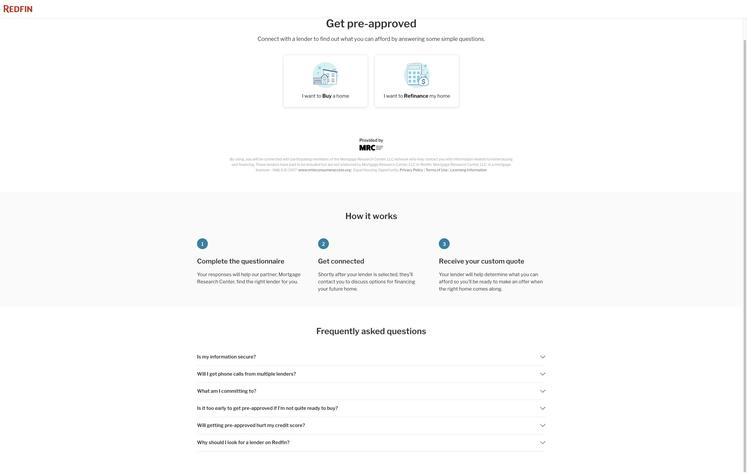 Task type: describe. For each thing, give the bounding box(es) containing it.
contact inside 'by using, you will be connected with participating members of the mortgage research center, llc network who may contact you with information related to home buying and financing. these lenders have paid to be included but are not endorsed by mortgage research center, llc or redfin. mortgage research center, llc. is a mortgage licensee - nmls id 1907 ('
[[425, 157, 438, 162]]

is my information secure?
[[197, 354, 256, 360]]

using,
[[235, 157, 245, 162]]

licensee
[[256, 168, 270, 172]]

approved inside 'dropdown button'
[[234, 423, 256, 428]]

will inside 'by using, you will be connected with participating members of the mortgage research center, llc network who may contact you with information related to home buying and financing. these lenders have paid to be included but are not endorsed by mortgage research center, llc or redfin. mortgage research center, llc. is a mortgage licensee - nmls id 1907 ('
[[253, 157, 258, 162]]

get pre-approved
[[326, 17, 417, 30]]

will for will i get phone calls from multiple lenders?
[[197, 371, 206, 377]]

comes along.
[[473, 286, 503, 292]]

0 horizontal spatial afford
[[375, 36, 391, 42]]

discuss
[[352, 279, 368, 285]]

is my information secure? button
[[197, 349, 546, 366]]

why
[[197, 440, 208, 445]]

of for members
[[330, 157, 333, 162]]

from
[[245, 371, 256, 377]]

to inside i want to buy a home
[[317, 93, 322, 99]]

pre- inside dropdown button
[[242, 405, 252, 411]]

questions
[[387, 326, 427, 336]]

look
[[228, 440, 237, 445]]

will for will getting pre-approved hurt my credit score?
[[197, 423, 206, 428]]

but
[[322, 162, 327, 167]]

find inside your responses will help our partner, mortgage research center, find the right lender for you.
[[237, 279, 245, 285]]

hurt
[[257, 423, 266, 428]]

a inside i want to buy a home
[[333, 93, 336, 99]]

home inside 'by using, you will be connected with participating members of the mortgage research center, llc network who may contact you with information related to home buying and financing. these lenders have paid to be included but are not endorsed by mortgage research center, llc or redfin. mortgage research center, llc. is a mortgage licensee - nmls id 1907 ('
[[491, 157, 501, 162]]

0 vertical spatial pre-
[[347, 17, 369, 30]]

our
[[252, 272, 259, 278]]

i want to refinance my home
[[384, 93, 451, 99]]

1 vertical spatial be
[[302, 162, 306, 167]]

financing.
[[239, 162, 255, 167]]

to left buy?
[[322, 405, 326, 411]]

lender inside "your lender will help determine what you can afford so you'll be ready to make an offer when the right home comes along."
[[451, 272, 465, 278]]

will for receive
[[466, 272, 473, 278]]

simple questions.
[[442, 36, 485, 42]]

mortgage up 'endorsed'
[[341, 157, 357, 162]]

1907
[[288, 168, 297, 172]]

calls
[[234, 371, 244, 377]]

the up responses at the left bottom
[[229, 257, 240, 265]]

use
[[442, 168, 448, 172]]

1 horizontal spatial your
[[347, 272, 358, 278]]

quite
[[295, 405, 307, 411]]

why should i look for a lender on redfin?
[[197, 440, 290, 445]]

home inside i want to refinance my home
[[438, 93, 451, 99]]

www.nmlsconsumeraccess.org ). equal housing opportunity. privacy policy | terms of use | licensing information
[[299, 168, 487, 172]]

terms
[[426, 168, 437, 172]]

score?
[[290, 423, 305, 428]]

is inside 'by using, you will be connected with participating members of the mortgage research center, llc network who may contact you with information related to home buying and financing. these lenders have paid to be included but are not endorsed by mortgage research center, llc or redfin. mortgage research center, llc. is a mortgage licensee - nmls id 1907 ('
[[489, 162, 491, 167]]

www.nmlsconsumeraccess.org
[[299, 168, 351, 172]]

complete
[[197, 257, 228, 265]]

is it too early to get pre-approved if i'm not quite ready to buy? button
[[197, 400, 546, 417]]

will for complete
[[233, 272, 240, 278]]

equal
[[354, 168, 363, 172]]

have
[[280, 162, 289, 167]]

by inside 'by using, you will be connected with participating members of the mortgage research center, llc network who may contact you with information related to home buying and financing. these lenders have paid to be included but are not endorsed by mortgage research center, llc or redfin. mortgage research center, llc. is a mortgage licensee - nmls id 1907 ('
[[357, 162, 362, 167]]

provided
[[360, 138, 378, 143]]

the inside your responses will help our partner, mortgage research center, find the right lender for you.
[[246, 279, 254, 285]]

llc.
[[480, 162, 488, 167]]

what am i committing to?
[[197, 388, 257, 394]]

committing
[[222, 388, 248, 394]]

0 horizontal spatial llc
[[387, 157, 394, 162]]

you up use
[[439, 157, 445, 162]]

information inside dropdown button
[[210, 354, 237, 360]]

).
[[351, 168, 353, 172]]

contact inside shortly after your lender is selected, they'll contact you to discuss options for financing your future home.
[[318, 279, 336, 285]]

(
[[298, 168, 299, 172]]

afford inside "your lender will help determine what you can afford so you'll be ready to make an offer when the right home comes along."
[[439, 279, 453, 285]]

is it too early to get pre-approved if i'm not quite ready to buy?
[[197, 405, 338, 411]]

why should i look for a lender on redfin? button
[[197, 434, 546, 451]]

on
[[265, 440, 271, 445]]

research up opportunity.
[[380, 162, 396, 167]]

ready for quite
[[308, 405, 321, 411]]

shortly after your lender is selected, they'll contact you to discuss options for financing your future home.
[[318, 272, 416, 292]]

they'll
[[400, 272, 413, 278]]

getting
[[207, 423, 224, 428]]

you'll
[[461, 279, 472, 285]]

lender inside dropdown button
[[250, 440, 264, 445]]

center, inside your responses will help our partner, mortgage research center, find the right lender for you.
[[220, 279, 236, 285]]

with up use
[[446, 157, 453, 162]]

how it works
[[346, 211, 398, 221]]

when
[[531, 279, 543, 285]]

pre- inside 'dropdown button'
[[225, 423, 234, 428]]

questionnaire
[[241, 257, 285, 265]]

i inside i want to buy a home
[[302, 93, 304, 99]]

how
[[346, 211, 364, 221]]

to inside shortly after your lender is selected, they'll contact you to discuss options for financing your future home.
[[346, 279, 351, 285]]

frequently asked questions
[[317, 326, 427, 336]]

housing
[[364, 168, 378, 172]]

after
[[336, 272, 346, 278]]

multiple
[[257, 371, 276, 377]]

information
[[468, 168, 487, 172]]

to up (
[[297, 162, 301, 167]]

financing
[[395, 279, 416, 285]]

mortgage up use
[[434, 162, 450, 167]]

of for terms
[[437, 168, 441, 172]]

lender inside your responses will help our partner, mortgage research center, find the right lender for you.
[[266, 279, 281, 285]]

0 horizontal spatial your
[[318, 286, 328, 292]]

participating
[[291, 157, 312, 162]]

the inside 'by using, you will be connected with participating members of the mortgage research center, llc network who may contact you with information related to home buying and financing. these lenders have paid to be included but are not endorsed by mortgage research center, llc or redfin. mortgage research center, llc. is a mortgage licensee - nmls id 1907 ('
[[334, 157, 340, 162]]

members
[[313, 157, 329, 162]]

am
[[211, 388, 218, 394]]

you up financing.
[[246, 157, 252, 162]]

it for works
[[366, 211, 371, 221]]

network
[[395, 157, 409, 162]]

help for custom quote
[[474, 272, 484, 278]]

frequently
[[317, 326, 360, 336]]

to right early
[[228, 405, 232, 411]]

your for receive
[[439, 272, 450, 278]]

not inside 'by using, you will be connected with participating members of the mortgage research center, llc network who may contact you with information related to home buying and financing. these lenders have paid to be included but are not endorsed by mortgage research center, llc or redfin. mortgage research center, llc. is a mortgage licensee - nmls id 1907 ('
[[334, 162, 340, 167]]

or
[[417, 162, 420, 167]]

are
[[328, 162, 333, 167]]

policy
[[413, 168, 424, 172]]

research inside your responses will help our partner, mortgage research center, find the right lender for you.
[[197, 279, 218, 285]]

who
[[410, 157, 417, 162]]

center, down network
[[396, 162, 408, 167]]

right inside "your lender will help determine what you can afford so you'll be ready to make an offer when the right home comes along."
[[448, 286, 458, 292]]

i want to buy a home
[[302, 93, 350, 99]]

receive your custom quote
[[439, 257, 525, 265]]

will getting pre-approved hurt my credit score? button
[[197, 417, 546, 434]]

an
[[513, 279, 518, 285]]

responses
[[209, 272, 232, 278]]

right inside your responses will help our partner, mortgage research center, find the right lender for you.
[[255, 279, 265, 285]]

so
[[454, 279, 460, 285]]

center, up information on the top of page
[[468, 162, 480, 167]]

1 horizontal spatial find
[[320, 36, 330, 42]]

privacy policy link
[[400, 168, 424, 172]]

licensing
[[451, 168, 467, 172]]

ready for be
[[480, 279, 493, 285]]

to up llc.
[[487, 157, 491, 162]]

get for get pre-approved
[[326, 17, 345, 30]]

0 vertical spatial your
[[466, 257, 480, 265]]



Task type: vqa. For each thing, say whether or not it's contained in the screenshot.
1,330
no



Task type: locate. For each thing, give the bounding box(es) containing it.
2 vertical spatial my
[[267, 423, 275, 428]]

1 horizontal spatial for
[[387, 279, 394, 285]]

want left buy
[[305, 93, 316, 99]]

0 vertical spatial my
[[430, 93, 437, 99]]

1 horizontal spatial llc
[[409, 162, 416, 167]]

what right out
[[341, 36, 353, 42]]

my inside i want to refinance my home
[[430, 93, 437, 99]]

shortly
[[318, 272, 335, 278]]

2 is from the top
[[197, 405, 201, 411]]

0 horizontal spatial get
[[210, 371, 217, 377]]

some
[[426, 36, 440, 42]]

selected,
[[379, 272, 399, 278]]

it right how
[[366, 211, 371, 221]]

works
[[373, 211, 398, 221]]

center, down responses at the left bottom
[[220, 279, 236, 285]]

if
[[274, 405, 277, 411]]

0 vertical spatial get
[[210, 371, 217, 377]]

help for questionnaire
[[241, 272, 251, 278]]

i inside i want to refinance my home
[[384, 93, 386, 99]]

information up phone on the left
[[210, 354, 237, 360]]

lender inside shortly after your lender is selected, they'll contact you to discuss options for financing your future home.
[[359, 272, 373, 278]]

0 horizontal spatial your
[[197, 272, 208, 278]]

redfin.
[[421, 162, 433, 167]]

to inside i want to refinance my home
[[399, 93, 403, 99]]

the down receive
[[439, 286, 447, 292]]

id
[[284, 168, 288, 172]]

0 horizontal spatial of
[[330, 157, 333, 162]]

privacy
[[400, 168, 413, 172]]

buying
[[502, 157, 513, 162]]

|
[[424, 168, 425, 172], [449, 168, 450, 172]]

for you.
[[282, 279, 298, 285]]

0 vertical spatial for
[[387, 279, 394, 285]]

a right llc.
[[492, 162, 494, 167]]

buy?
[[327, 405, 338, 411]]

your for complete
[[197, 272, 208, 278]]

want left refinance
[[387, 93, 398, 99]]

afford down get pre-approved
[[375, 36, 391, 42]]

1 horizontal spatial pre-
[[242, 405, 252, 411]]

too
[[206, 405, 214, 411]]

0 horizontal spatial can
[[365, 36, 374, 42]]

will up what
[[197, 371, 206, 377]]

2 horizontal spatial my
[[430, 93, 437, 99]]

0 vertical spatial is
[[197, 354, 201, 360]]

you up offer
[[521, 272, 530, 278]]

by using, you will be connected with participating members of the mortgage research center, llc network who may contact you with information related to home buying and financing. these lenders have paid to be included but are not endorsed by mortgage research center, llc or redfin. mortgage research center, llc. is a mortgage licensee - nmls id 1907 (
[[230, 157, 513, 172]]

of inside 'by using, you will be connected with participating members of the mortgage research center, llc network who may contact you with information related to home buying and financing. these lenders have paid to be included but are not endorsed by mortgage research center, llc or redfin. mortgage research center, llc. is a mortgage licensee - nmls id 1907 ('
[[330, 157, 333, 162]]

make
[[499, 279, 512, 285]]

0 vertical spatial can
[[365, 36, 374, 42]]

get for get connected
[[318, 257, 330, 265]]

0 vertical spatial find
[[320, 36, 330, 42]]

0 vertical spatial of
[[330, 157, 333, 162]]

is inside is it too early to get pre-approved if i'm not quite ready to buy? dropdown button
[[197, 405, 201, 411]]

1 vertical spatial is
[[197, 405, 201, 411]]

the
[[334, 157, 340, 162], [229, 257, 240, 265], [246, 279, 254, 285], [439, 286, 447, 292]]

2 vertical spatial by
[[357, 162, 362, 167]]

of
[[330, 157, 333, 162], [437, 168, 441, 172]]

determine
[[485, 272, 508, 278]]

ready right quite
[[308, 405, 321, 411]]

2 horizontal spatial pre-
[[347, 17, 369, 30]]

2 horizontal spatial by
[[392, 36, 398, 42]]

be inside "your lender will help determine what you can afford so you'll be ready to make an offer when the right home comes along."
[[473, 279, 479, 285]]

center, up opportunity.
[[375, 157, 387, 162]]

pre- up will getting pre-approved hurt my credit score?
[[242, 405, 252, 411]]

0 horizontal spatial my
[[202, 354, 209, 360]]

by up equal
[[357, 162, 362, 167]]

research up the licensing
[[451, 162, 467, 167]]

to down determine
[[494, 279, 498, 285]]

a inside dropdown button
[[246, 440, 249, 445]]

connected inside 'by using, you will be connected with participating members of the mortgage research center, llc network who may contact you with information related to home buying and financing. these lenders have paid to be included but are not endorsed by mortgage research center, llc or redfin. mortgage research center, llc. is a mortgage licensee - nmls id 1907 ('
[[264, 157, 282, 162]]

2 horizontal spatial will
[[466, 272, 473, 278]]

1 vertical spatial not
[[286, 405, 294, 411]]

a right the connect
[[293, 36, 296, 42]]

information inside 'by using, you will be connected with participating members of the mortgage research center, llc network who may contact you with information related to home buying and financing. these lenders have paid to be included but are not endorsed by mortgage research center, llc or redfin. mortgage research center, llc. is a mortgage licensee - nmls id 1907 ('
[[454, 157, 474, 162]]

will i get phone calls from multiple lenders? button
[[197, 366, 546, 383]]

get left phone on the left
[[210, 371, 217, 377]]

1 vertical spatial connected
[[331, 257, 365, 265]]

0 horizontal spatial contact
[[318, 279, 336, 285]]

to left refinance
[[399, 93, 403, 99]]

1 help from the left
[[241, 272, 251, 278]]

0 horizontal spatial what
[[341, 36, 353, 42]]

right down so
[[448, 286, 458, 292]]

1 will from the top
[[197, 371, 206, 377]]

0 horizontal spatial ready
[[308, 405, 321, 411]]

what inside "your lender will help determine what you can afford so you'll be ready to make an offer when the right home comes along."
[[509, 272, 520, 278]]

1 vertical spatial find
[[237, 279, 245, 285]]

your inside your responses will help our partner, mortgage research center, find the right lender for you.
[[197, 272, 208, 278]]

connect with a lender to find out what you can afford by answering some simple questions.
[[258, 36, 485, 42]]

a
[[293, 36, 296, 42], [333, 93, 336, 99], [492, 162, 494, 167], [246, 440, 249, 445]]

2 vertical spatial pre-
[[225, 423, 234, 428]]

0 horizontal spatial be
[[259, 157, 263, 162]]

1 horizontal spatial get
[[233, 405, 241, 411]]

llc up opportunity.
[[387, 157, 394, 162]]

not right are on the left top of the page
[[334, 162, 340, 167]]

1 vertical spatial for
[[238, 440, 245, 445]]

get up shortly
[[318, 257, 330, 265]]

0 vertical spatial contact
[[425, 157, 438, 162]]

to left out
[[314, 36, 319, 42]]

by left answering
[[392, 36, 398, 42]]

1 vertical spatial my
[[202, 354, 209, 360]]

get
[[210, 371, 217, 377], [233, 405, 241, 411]]

| down redfin.
[[424, 168, 425, 172]]

get right early
[[233, 405, 241, 411]]

be down participating
[[302, 162, 306, 167]]

with
[[281, 36, 291, 42], [283, 157, 290, 162], [446, 157, 453, 162]]

connected up lenders
[[264, 157, 282, 162]]

mortgage up for you.
[[279, 272, 301, 278]]

offer
[[519, 279, 530, 285]]

1 horizontal spatial by
[[379, 138, 384, 143]]

not
[[334, 162, 340, 167], [286, 405, 294, 411]]

your down complete
[[197, 272, 208, 278]]

home right refinance
[[438, 93, 451, 99]]

answering
[[399, 36, 425, 42]]

1 vertical spatial contact
[[318, 279, 336, 285]]

1 horizontal spatial be
[[302, 162, 306, 167]]

1 vertical spatial it
[[202, 405, 205, 411]]

llc up privacy policy link
[[409, 162, 416, 167]]

1 want from the left
[[305, 93, 316, 99]]

0 vertical spatial by
[[392, 36, 398, 42]]

not right i'm in the left bottom of the page
[[286, 405, 294, 411]]

your up discuss
[[347, 272, 358, 278]]

2 vertical spatial your
[[318, 286, 328, 292]]

ready inside "your lender will help determine what you can afford so you'll be ready to make an offer when the right home comes along."
[[480, 279, 493, 285]]

1 vertical spatial llc
[[409, 162, 416, 167]]

ready up comes along.
[[480, 279, 493, 285]]

for inside why should i look for a lender on redfin? dropdown button
[[238, 440, 245, 445]]

endorsed
[[341, 162, 357, 167]]

2 will from the top
[[197, 423, 206, 428]]

buy
[[323, 93, 332, 99]]

will inside 'dropdown button'
[[197, 423, 206, 428]]

is inside "is my information secure?" dropdown button
[[197, 354, 201, 360]]

pre- up connect with a lender to find out what you can afford by answering some simple questions.
[[347, 17, 369, 30]]

redfin?
[[272, 440, 290, 445]]

research
[[358, 157, 374, 162], [380, 162, 396, 167], [451, 162, 467, 167], [197, 279, 218, 285]]

what am i committing to? button
[[197, 383, 546, 400]]

1 vertical spatial ready
[[308, 405, 321, 411]]

want inside i want to refinance my home
[[387, 93, 398, 99]]

2 your from the left
[[439, 272, 450, 278]]

will up these
[[253, 157, 258, 162]]

want
[[305, 93, 316, 99], [387, 93, 398, 99]]

1 horizontal spatial |
[[449, 168, 450, 172]]

2 want from the left
[[387, 93, 398, 99]]

approved up answering
[[369, 17, 417, 30]]

0 vertical spatial afford
[[375, 36, 391, 42]]

0 vertical spatial not
[[334, 162, 340, 167]]

and
[[232, 162, 238, 167]]

0 horizontal spatial right
[[255, 279, 265, 285]]

for down selected, on the right bottom of page
[[387, 279, 394, 285]]

1 vertical spatial by
[[379, 138, 384, 143]]

a inside 'by using, you will be connected with participating members of the mortgage research center, llc network who may contact you with information related to home buying and financing. these lenders have paid to be included but are not endorsed by mortgage research center, llc or redfin. mortgage research center, llc. is a mortgage licensee - nmls id 1907 ('
[[492, 162, 494, 167]]

i'm
[[278, 405, 285, 411]]

0 horizontal spatial it
[[202, 405, 205, 411]]

be right you'll
[[473, 279, 479, 285]]

will left the getting in the bottom left of the page
[[197, 423, 206, 428]]

afford left so
[[439, 279, 453, 285]]

contact up redfin.
[[425, 157, 438, 162]]

may
[[418, 157, 425, 162]]

of up are on the left top of the page
[[330, 157, 333, 162]]

a right look
[[246, 440, 249, 445]]

home up the mortgage
[[491, 157, 501, 162]]

connect
[[258, 36, 279, 42]]

phone
[[218, 371, 233, 377]]

options
[[369, 279, 386, 285]]

0 vertical spatial it
[[366, 211, 371, 221]]

your lender will help determine what you can afford so you'll be ready to make an offer when the right home comes along.
[[439, 272, 543, 292]]

you
[[355, 36, 364, 42], [246, 157, 252, 162], [439, 157, 445, 162], [521, 272, 530, 278], [337, 279, 345, 285]]

option group
[[278, 49, 465, 113]]

0 vertical spatial right
[[255, 279, 265, 285]]

1 vertical spatial approved
[[252, 405, 273, 411]]

is up options
[[374, 272, 377, 278]]

pre- right the getting in the bottom left of the page
[[225, 423, 234, 428]]

will
[[253, 157, 258, 162], [233, 272, 240, 278], [466, 272, 473, 278]]

0 horizontal spatial not
[[286, 405, 294, 411]]

mortgage research center image
[[360, 145, 383, 151]]

opportunity.
[[379, 168, 399, 172]]

0 vertical spatial approved
[[369, 17, 417, 30]]

1 horizontal spatial contact
[[425, 157, 438, 162]]

2 | from the left
[[449, 168, 450, 172]]

get up out
[[326, 17, 345, 30]]

1 horizontal spatial what
[[509, 272, 520, 278]]

home inside "your lender will help determine what you can afford so you'll be ready to make an offer when the right home comes along."
[[459, 286, 472, 292]]

will getting pre-approved hurt my credit score?
[[197, 423, 305, 428]]

can inside "your lender will help determine what you can afford so you'll be ready to make an offer when the right home comes along."
[[531, 272, 539, 278]]

want for buy
[[305, 93, 316, 99]]

you inside shortly after your lender is selected, they'll contact you to discuss options for financing your future home.
[[337, 279, 345, 285]]

1 horizontal spatial ready
[[480, 279, 493, 285]]

help
[[241, 272, 251, 278], [474, 272, 484, 278]]

receive
[[439, 257, 465, 265]]

you inside "your lender will help determine what you can afford so you'll be ready to make an offer when the right home comes along."
[[521, 272, 530, 278]]

will inside dropdown button
[[197, 371, 206, 377]]

the inside "your lender will help determine what you can afford so you'll be ready to make an offer when the right home comes along."
[[439, 286, 447, 292]]

1 horizontal spatial not
[[334, 162, 340, 167]]

will down complete the questionnaire
[[233, 272, 240, 278]]

you down get pre-approved
[[355, 36, 364, 42]]

lenders?
[[277, 371, 296, 377]]

i
[[302, 93, 304, 99], [384, 93, 386, 99], [207, 371, 209, 377], [219, 388, 221, 394], [225, 440, 227, 445]]

1 vertical spatial get
[[318, 257, 330, 265]]

it
[[366, 211, 371, 221], [202, 405, 205, 411]]

my inside 'dropdown button'
[[267, 423, 275, 428]]

2 help from the left
[[474, 272, 484, 278]]

be
[[259, 157, 263, 162], [302, 162, 306, 167], [473, 279, 479, 285]]

research up housing
[[358, 157, 374, 162]]

1 horizontal spatial my
[[267, 423, 275, 428]]

get connected
[[318, 257, 365, 265]]

to?
[[249, 388, 257, 394]]

1 vertical spatial what
[[509, 272, 520, 278]]

to inside "your lender will help determine what you can afford so you'll be ready to make an offer when the right home comes along."
[[494, 279, 498, 285]]

0 horizontal spatial pre-
[[225, 423, 234, 428]]

information up licensing information link
[[454, 157, 474, 162]]

your right receive
[[466, 257, 480, 265]]

1 vertical spatial is
[[374, 272, 377, 278]]

the right members
[[334, 157, 340, 162]]

1 horizontal spatial afford
[[439, 279, 453, 285]]

0 horizontal spatial connected
[[264, 157, 282, 162]]

1 vertical spatial can
[[531, 272, 539, 278]]

is for is it too early to get pre-approved if i'm not quite ready to buy?
[[197, 405, 201, 411]]

find
[[320, 36, 330, 42], [237, 279, 245, 285]]

you down after
[[337, 279, 345, 285]]

be up these
[[259, 157, 263, 162]]

want inside i want to buy a home
[[305, 93, 316, 99]]

of left use
[[437, 168, 441, 172]]

will inside "your lender will help determine what you can afford so you'll be ready to make an offer when the right home comes along."
[[466, 272, 473, 278]]

1 your from the left
[[197, 272, 208, 278]]

is for is my information secure?
[[197, 354, 201, 360]]

1 vertical spatial your
[[347, 272, 358, 278]]

will up you'll
[[466, 272, 473, 278]]

for
[[387, 279, 394, 285], [238, 440, 245, 445]]

terms of use link
[[426, 168, 448, 172]]

ready inside dropdown button
[[308, 405, 321, 411]]

1 vertical spatial pre-
[[242, 405, 252, 411]]

is inside shortly after your lender is selected, they'll contact you to discuss options for financing your future home.
[[374, 272, 377, 278]]

0 horizontal spatial |
[[424, 168, 425, 172]]

my inside dropdown button
[[202, 354, 209, 360]]

1 vertical spatial right
[[448, 286, 458, 292]]

connected
[[264, 157, 282, 162], [331, 257, 365, 265]]

by up mortgage research center "image"
[[379, 138, 384, 143]]

0 horizontal spatial is
[[374, 272, 377, 278]]

0 horizontal spatial for
[[238, 440, 245, 445]]

it for too
[[202, 405, 205, 411]]

contact
[[425, 157, 438, 162], [318, 279, 336, 285]]

mortgage
[[495, 162, 511, 167]]

it left too
[[202, 405, 205, 411]]

it inside dropdown button
[[202, 405, 205, 411]]

0 vertical spatial is
[[489, 162, 491, 167]]

with right the connect
[[281, 36, 291, 42]]

1 horizontal spatial will
[[253, 157, 258, 162]]

nmls
[[273, 168, 283, 172]]

want for refinance
[[387, 93, 398, 99]]

home down you'll
[[459, 286, 472, 292]]

1 vertical spatial afford
[[439, 279, 453, 285]]

with up have at top
[[283, 157, 290, 162]]

1 horizontal spatial connected
[[331, 257, 365, 265]]

your down shortly
[[318, 286, 328, 292]]

1 horizontal spatial help
[[474, 272, 484, 278]]

will i get phone calls from multiple lenders?
[[197, 371, 296, 377]]

is right llc.
[[489, 162, 491, 167]]

help inside your responses will help our partner, mortgage research center, find the right lender for you.
[[241, 272, 251, 278]]

mortgage inside your responses will help our partner, mortgage research center, find the right lender for you.
[[279, 272, 301, 278]]

early
[[215, 405, 227, 411]]

option group containing buy
[[278, 49, 465, 113]]

1 is from the top
[[197, 354, 201, 360]]

not inside is it too early to get pre-approved if i'm not quite ready to buy? dropdown button
[[286, 405, 294, 411]]

what up an
[[509, 272, 520, 278]]

| right use
[[449, 168, 450, 172]]

can up when
[[531, 272, 539, 278]]

0 horizontal spatial information
[[210, 354, 237, 360]]

help down receive your custom quote
[[474, 272, 484, 278]]

right
[[255, 279, 265, 285], [448, 286, 458, 292]]

refinance
[[404, 93, 429, 99]]

should
[[209, 440, 224, 445]]

0 vertical spatial be
[[259, 157, 263, 162]]

approved inside dropdown button
[[252, 405, 273, 411]]

your inside "your lender will help determine what you can afford so you'll be ready to make an offer when the right home comes along."
[[439, 272, 450, 278]]

home inside i want to buy a home
[[337, 93, 350, 99]]

what
[[341, 36, 353, 42], [509, 272, 520, 278]]

home right buy
[[337, 93, 350, 99]]

help inside "your lender will help determine what you can afford so you'll be ready to make an offer when the right home comes along."
[[474, 272, 484, 278]]

2 horizontal spatial your
[[466, 257, 480, 265]]

connected up after
[[331, 257, 365, 265]]

1 horizontal spatial is
[[489, 162, 491, 167]]

your down receive
[[439, 272, 450, 278]]

right down our
[[255, 279, 265, 285]]

your responses will help our partner, mortgage research center, find the right lender for you.
[[197, 272, 301, 285]]

0 horizontal spatial by
[[357, 162, 362, 167]]

1 | from the left
[[424, 168, 425, 172]]

afford
[[375, 36, 391, 42], [439, 279, 453, 285]]

for right look
[[238, 440, 245, 445]]

1 horizontal spatial it
[[366, 211, 371, 221]]

will inside your responses will help our partner, mortgage research center, find the right lender for you.
[[233, 272, 240, 278]]

approved left hurt
[[234, 423, 256, 428]]

1 vertical spatial will
[[197, 423, 206, 428]]

1 horizontal spatial information
[[454, 157, 474, 162]]

can down get pre-approved
[[365, 36, 374, 42]]

0 vertical spatial will
[[197, 371, 206, 377]]

find left out
[[320, 36, 330, 42]]

0 vertical spatial ready
[[480, 279, 493, 285]]

1 horizontal spatial your
[[439, 272, 450, 278]]

2 vertical spatial be
[[473, 279, 479, 285]]

1 horizontal spatial can
[[531, 272, 539, 278]]

for inside shortly after your lender is selected, they'll contact you to discuss options for financing your future home.
[[387, 279, 394, 285]]

1 horizontal spatial of
[[437, 168, 441, 172]]

0 vertical spatial llc
[[387, 157, 394, 162]]

find down complete the questionnaire
[[237, 279, 245, 285]]

center,
[[375, 157, 387, 162], [396, 162, 408, 167], [468, 162, 480, 167], [220, 279, 236, 285]]

to left buy
[[317, 93, 322, 99]]

mortgage up housing
[[362, 162, 379, 167]]

0 vertical spatial information
[[454, 157, 474, 162]]

approved left if
[[252, 405, 273, 411]]

future home.
[[329, 286, 358, 292]]

provided by
[[360, 138, 384, 143]]

research down responses at the left bottom
[[197, 279, 218, 285]]

0 vertical spatial connected
[[264, 157, 282, 162]]

to up the future home.
[[346, 279, 351, 285]]

included
[[307, 162, 321, 167]]

a right buy
[[333, 93, 336, 99]]



